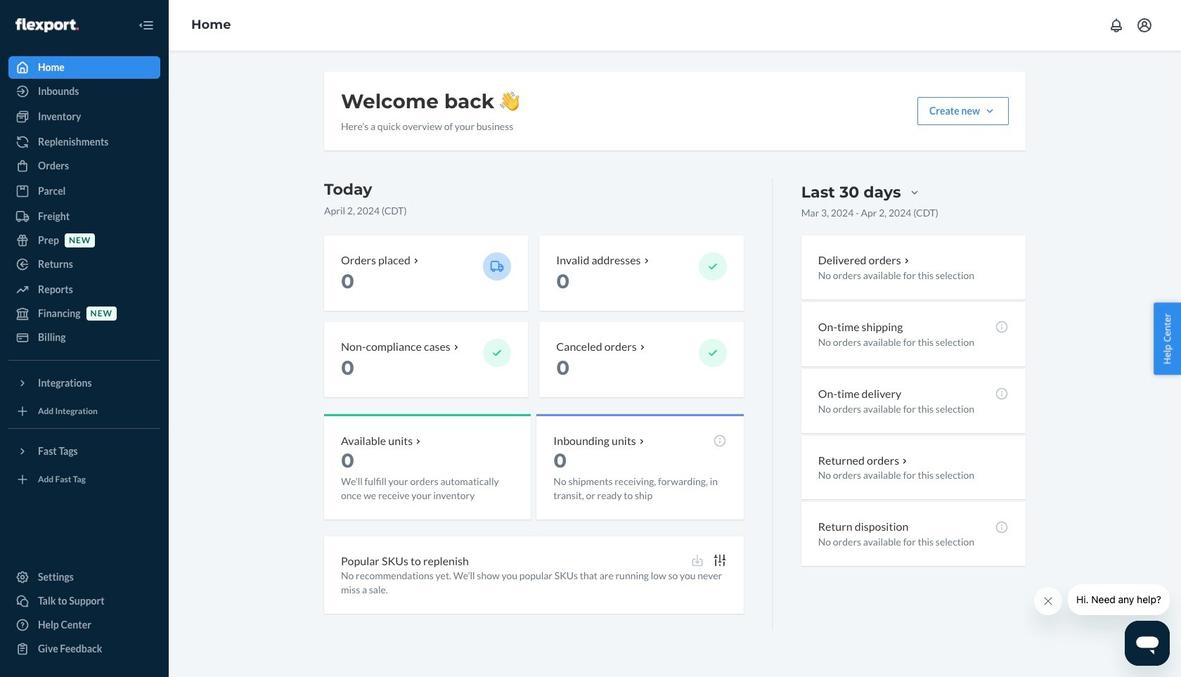 Task type: describe. For each thing, give the bounding box(es) containing it.
close navigation image
[[138, 17, 155, 34]]

open notifications image
[[1108, 17, 1125, 34]]

open account menu image
[[1136, 17, 1153, 34]]



Task type: locate. For each thing, give the bounding box(es) containing it.
flexport logo image
[[15, 18, 79, 32]]

hand-wave emoji image
[[500, 91, 520, 111]]



Task type: vqa. For each thing, say whether or not it's contained in the screenshot.
bottom Help Center
no



